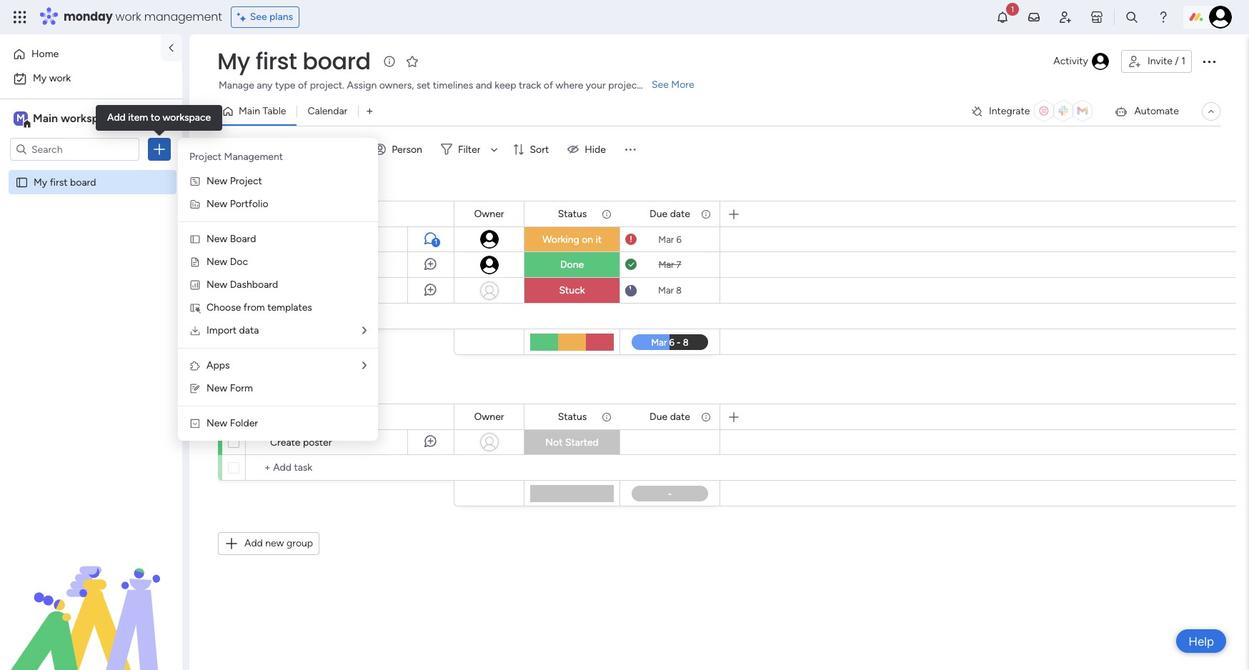 Task type: locate. For each thing, give the bounding box(es) containing it.
work
[[115, 9, 141, 25], [49, 72, 71, 84]]

add to favorites image
[[405, 54, 419, 68]]

done
[[560, 259, 584, 271]]

0 horizontal spatial 1
[[434, 238, 437, 247]]

new right the service icon
[[207, 256, 227, 268]]

add inside button
[[244, 537, 263, 550]]

board
[[230, 233, 256, 245]]

1 workspace from the left
[[61, 111, 117, 125]]

1 horizontal spatial my first board
[[217, 45, 371, 77]]

column information image for this week
[[601, 208, 612, 220]]

0 vertical spatial status field
[[554, 206, 590, 222]]

public board image
[[15, 175, 29, 189]]

options image right /
[[1201, 53, 1218, 70]]

new right new folder icon
[[207, 417, 227, 429]]

m
[[16, 112, 25, 124]]

0 horizontal spatial main
[[33, 111, 58, 125]]

my inside option
[[33, 72, 47, 84]]

v2 search image
[[308, 141, 318, 157]]

add view image
[[367, 106, 373, 117]]

main inside workspace selection 'element'
[[33, 111, 58, 125]]

owner for this week
[[474, 208, 504, 220]]

0 vertical spatial owner field
[[471, 206, 508, 222]]

set
[[417, 79, 430, 91]]

see plans button
[[231, 6, 300, 28]]

week right this
[[275, 177, 309, 195]]

new portfolio image
[[189, 199, 201, 210]]

2 task from the top
[[340, 410, 360, 422]]

new board
[[207, 233, 256, 245]]

new doc
[[207, 256, 248, 268]]

see more link
[[650, 78, 696, 92]]

see left plans
[[250, 11, 267, 23]]

stands.
[[643, 79, 675, 91]]

1 vertical spatial owner
[[474, 411, 504, 423]]

0 vertical spatial see
[[250, 11, 267, 23]]

add for add item to workspace
[[107, 111, 126, 124]]

week inside field
[[278, 380, 312, 398]]

0 vertical spatial my first board
[[217, 45, 371, 77]]

add left new
[[244, 537, 263, 550]]

new left task
[[222, 143, 243, 155]]

item
[[128, 111, 148, 124]]

options image
[[1201, 53, 1218, 70], [152, 142, 167, 157], [199, 424, 210, 460]]

0 vertical spatial week
[[275, 177, 309, 195]]

Due date field
[[646, 206, 694, 222], [646, 409, 694, 425]]

0 horizontal spatial data
[[239, 324, 259, 337]]

add new group button
[[218, 532, 319, 555]]

my first board list box
[[0, 167, 182, 387]]

0 horizontal spatial my first board
[[34, 176, 96, 188]]

project.
[[310, 79, 344, 91]]

data for import data
[[239, 324, 259, 337]]

my first board up type
[[217, 45, 371, 77]]

1 vertical spatial project
[[230, 175, 262, 187]]

status
[[558, 208, 587, 220], [558, 411, 587, 423]]

new for new portfolio
[[207, 198, 227, 210]]

date
[[670, 208, 690, 220], [670, 411, 690, 423]]

2 vertical spatial options image
[[199, 424, 210, 460]]

project up new project image
[[189, 151, 222, 163]]

portfolio
[[230, 198, 268, 210]]

1 vertical spatial status
[[558, 411, 587, 423]]

due date field right column information icon at left
[[646, 409, 694, 425]]

main inside main table button
[[239, 105, 260, 117]]

list arrow image for apps
[[362, 361, 367, 371]]

1 due date from the top
[[650, 208, 690, 220]]

1 horizontal spatial first
[[256, 45, 297, 77]]

1 image
[[1006, 1, 1019, 17]]

0 horizontal spatial add
[[107, 111, 126, 124]]

new board image
[[189, 234, 201, 245]]

new right 'new dashboard' image
[[207, 279, 227, 291]]

0 vertical spatial work
[[115, 9, 141, 25]]

1 horizontal spatial add
[[244, 537, 263, 550]]

1 vertical spatial options image
[[152, 142, 167, 157]]

1 horizontal spatial workspace
[[163, 111, 211, 124]]

create poster
[[270, 437, 332, 449]]

first down search in workspace field on the top of page
[[50, 176, 68, 188]]

my first board down search in workspace field on the top of page
[[34, 176, 96, 188]]

due date field up mar 6
[[646, 206, 694, 222]]

form image
[[189, 383, 201, 394]]

1 vertical spatial mar
[[658, 259, 674, 270]]

workspace
[[61, 111, 117, 125], [163, 111, 211, 124]]

status field up not started
[[554, 409, 590, 425]]

task up + add task text field
[[340, 410, 360, 422]]

0 horizontal spatial options image
[[152, 142, 167, 157]]

task down search field on the left top of page
[[340, 207, 360, 219]]

options image down add item to workspace
[[152, 142, 167, 157]]

1 horizontal spatial see
[[652, 79, 669, 91]]

2 owner field from the top
[[471, 409, 508, 425]]

/
[[1175, 55, 1179, 67]]

first inside list box
[[50, 176, 68, 188]]

0 horizontal spatial workspace
[[61, 111, 117, 125]]

next
[[246, 380, 275, 398]]

status up not started
[[558, 411, 587, 423]]

1 vertical spatial first
[[50, 176, 68, 188]]

new for new doc
[[207, 256, 227, 268]]

plans
[[269, 11, 293, 23]]

workspace right to
[[163, 111, 211, 124]]

menu
[[178, 138, 378, 441]]

new
[[222, 143, 243, 155], [207, 175, 227, 187], [207, 198, 227, 210], [207, 233, 227, 245], [207, 256, 227, 268], [207, 279, 227, 291], [207, 382, 227, 394], [207, 417, 227, 429]]

0 vertical spatial mar
[[658, 234, 674, 245]]

+ Add task text field
[[253, 460, 447, 477]]

1 horizontal spatial main
[[239, 105, 260, 117]]

main right workspace image
[[33, 111, 58, 125]]

1 list arrow image from the top
[[362, 326, 367, 336]]

option
[[0, 169, 182, 172]]

week inside field
[[275, 177, 309, 195]]

1 owner field from the top
[[471, 206, 508, 222]]

1 inside button
[[434, 238, 437, 247]]

0 vertical spatial board
[[303, 45, 371, 77]]

mar left 8
[[658, 285, 674, 296]]

add
[[107, 111, 126, 124], [244, 537, 263, 550]]

0 vertical spatial add
[[107, 111, 126, 124]]

1 vertical spatial work
[[49, 72, 71, 84]]

0 vertical spatial project
[[189, 151, 222, 163]]

This week field
[[242, 177, 313, 196]]

workspace selection element
[[14, 110, 119, 129]]

mar for done
[[658, 259, 674, 270]]

main
[[239, 105, 260, 117], [33, 111, 58, 125]]

0 vertical spatial list arrow image
[[362, 326, 367, 336]]

1 horizontal spatial project
[[230, 175, 262, 187]]

0 vertical spatial due date field
[[646, 206, 694, 222]]

0 vertical spatial 1
[[1181, 55, 1186, 67]]

my up manage
[[217, 45, 250, 77]]

1 vertical spatial add
[[244, 537, 263, 550]]

2 horizontal spatial options image
[[1201, 53, 1218, 70]]

0 horizontal spatial first
[[50, 176, 68, 188]]

mar 8
[[658, 285, 682, 296]]

update feed image
[[1027, 10, 1041, 24]]

mar for working on it
[[658, 234, 674, 245]]

column information image
[[601, 208, 612, 220], [700, 208, 712, 220], [700, 411, 712, 423]]

0 vertical spatial due
[[650, 208, 668, 220]]

of right track
[[544, 79, 553, 91]]

0 horizontal spatial board
[[70, 176, 96, 188]]

week right next
[[278, 380, 312, 398]]

due date right column information icon at left
[[650, 411, 690, 423]]

see
[[250, 11, 267, 23], [652, 79, 669, 91]]

2 status from the top
[[558, 411, 587, 423]]

Owner field
[[471, 206, 508, 222], [471, 409, 508, 425]]

add item to workspace
[[107, 111, 211, 124]]

mar left 6
[[658, 234, 674, 245]]

8
[[676, 285, 682, 296]]

menu image
[[623, 142, 637, 157]]

status for status 'field' related to column information image related to this week
[[558, 208, 587, 220]]

1 vertical spatial 1
[[434, 238, 437, 247]]

of right type
[[298, 79, 307, 91]]

1 horizontal spatial of
[[544, 79, 553, 91]]

1 horizontal spatial board
[[303, 45, 371, 77]]

main left table
[[239, 105, 260, 117]]

Status field
[[554, 206, 590, 222], [554, 409, 590, 425]]

1 vertical spatial see
[[652, 79, 669, 91]]

1 vertical spatial due date field
[[646, 409, 694, 425]]

board up project.
[[303, 45, 371, 77]]

see inside see more link
[[652, 79, 669, 91]]

any
[[257, 79, 273, 91]]

1 horizontal spatial work
[[115, 9, 141, 25]]

1 vertical spatial owner field
[[471, 409, 508, 425]]

data right collect
[[305, 285, 324, 297]]

0 vertical spatial owner
[[474, 208, 504, 220]]

management
[[144, 9, 222, 25]]

workspace inside 'element'
[[61, 111, 117, 125]]

work down home
[[49, 72, 71, 84]]

1 vertical spatial my first board
[[34, 176, 96, 188]]

main for main workspace
[[33, 111, 58, 125]]

due date up mar 6
[[650, 208, 690, 220]]

2 status field from the top
[[554, 409, 590, 425]]

new dashboard image
[[189, 279, 201, 291]]

1 status from the top
[[558, 208, 587, 220]]

not started
[[545, 436, 599, 448]]

my first board
[[217, 45, 371, 77], [34, 176, 96, 188]]

see for see plans
[[250, 11, 267, 23]]

2 due from the top
[[650, 411, 668, 423]]

1 status field from the top
[[554, 206, 590, 222]]

poster
[[303, 437, 332, 449]]

new right new board image
[[207, 233, 227, 245]]

next week
[[246, 380, 312, 398]]

1 vertical spatial week
[[278, 380, 312, 398]]

1 horizontal spatial data
[[305, 285, 324, 297]]

week
[[275, 177, 309, 195], [278, 380, 312, 398]]

1 vertical spatial board
[[70, 176, 96, 188]]

kendall parks image
[[1209, 6, 1232, 29]]

1 vertical spatial due date
[[650, 411, 690, 423]]

new right new portfolio image
[[207, 198, 227, 210]]

1 task from the top
[[340, 207, 360, 219]]

project up 'portfolio'
[[230, 175, 262, 187]]

1 horizontal spatial options image
[[199, 424, 210, 460]]

add left "item"
[[107, 111, 126, 124]]

work inside option
[[49, 72, 71, 84]]

workspace image
[[14, 111, 28, 126]]

management
[[224, 151, 283, 163]]

working on it
[[542, 233, 602, 245]]

board
[[303, 45, 371, 77], [70, 176, 96, 188]]

task for next week
[[340, 410, 360, 422]]

service icon image
[[189, 257, 201, 268]]

due
[[650, 208, 668, 220], [650, 411, 668, 423]]

add new group
[[244, 537, 313, 550]]

6
[[676, 234, 682, 245]]

owner field for next week
[[471, 409, 508, 425]]

workspace up search in workspace field on the top of page
[[61, 111, 117, 125]]

1 vertical spatial date
[[670, 411, 690, 423]]

Next week field
[[242, 380, 315, 399]]

manage
[[219, 79, 254, 91]]

my right 'public board' image
[[34, 176, 47, 188]]

0 horizontal spatial work
[[49, 72, 71, 84]]

data down from
[[239, 324, 259, 337]]

0 horizontal spatial project
[[189, 151, 222, 163]]

1 vertical spatial list arrow image
[[362, 361, 367, 371]]

0 vertical spatial status
[[558, 208, 587, 220]]

new right form image
[[207, 382, 227, 394]]

1 vertical spatial due
[[650, 411, 668, 423]]

new project
[[207, 175, 262, 187]]

1 vertical spatial data
[[239, 324, 259, 337]]

owners,
[[379, 79, 414, 91]]

due up mar 6
[[650, 208, 668, 220]]

dashboard
[[230, 279, 278, 291]]

1 horizontal spatial 1
[[1181, 55, 1186, 67]]

v2 overdue deadline image
[[625, 233, 637, 246]]

1 vertical spatial status field
[[554, 409, 590, 425]]

work right monday
[[115, 9, 141, 25]]

new portfolio
[[207, 198, 268, 210]]

mar left 7
[[658, 259, 674, 270]]

invite / 1 button
[[1121, 50, 1192, 73]]

0 horizontal spatial of
[[298, 79, 307, 91]]

invite members image
[[1058, 10, 1073, 24]]

new for new project
[[207, 175, 227, 187]]

due right column information icon at left
[[650, 411, 668, 423]]

status up "working on it"
[[558, 208, 587, 220]]

0 horizontal spatial see
[[250, 11, 267, 23]]

see left more
[[652, 79, 669, 91]]

0 vertical spatial task
[[340, 207, 360, 219]]

new inside button
[[222, 143, 243, 155]]

my work option
[[9, 67, 174, 90]]

new for new form
[[207, 382, 227, 394]]

status for status 'field' for column information icon at left
[[558, 411, 587, 423]]

0 vertical spatial data
[[305, 285, 324, 297]]

see inside see plans button
[[250, 11, 267, 23]]

status field for column information image related to this week
[[554, 206, 590, 222]]

status field up "working on it"
[[554, 206, 590, 222]]

owner
[[474, 208, 504, 220], [474, 411, 504, 423]]

new right new project image
[[207, 175, 227, 187]]

first up type
[[256, 45, 297, 77]]

mar 6
[[658, 234, 682, 245]]

angle down image
[[277, 144, 284, 155]]

project
[[189, 151, 222, 163], [230, 175, 262, 187]]

list arrow image
[[362, 326, 367, 336], [362, 361, 367, 371]]

see more
[[652, 79, 694, 91]]

mar
[[658, 234, 674, 245], [658, 259, 674, 270], [658, 285, 674, 296]]

2 workspace from the left
[[163, 111, 211, 124]]

options image left folder
[[199, 424, 210, 460]]

my down home
[[33, 72, 47, 84]]

status field for column information icon at left
[[554, 409, 590, 425]]

task
[[340, 207, 360, 219], [340, 410, 360, 422]]

lottie animation image
[[0, 526, 182, 670]]

type
[[275, 79, 295, 91]]

2 list arrow image from the top
[[362, 361, 367, 371]]

work for my
[[49, 72, 71, 84]]

0 vertical spatial date
[[670, 208, 690, 220]]

timelines
[[433, 79, 473, 91]]

board down search in workspace field on the top of page
[[70, 176, 96, 188]]

My first board field
[[214, 45, 374, 77]]

0 vertical spatial due date
[[650, 208, 690, 220]]

2 due date from the top
[[650, 411, 690, 423]]

import
[[207, 324, 237, 337]]

apps
[[207, 359, 230, 372]]

1 vertical spatial task
[[340, 410, 360, 422]]

new folder image
[[189, 418, 201, 429]]

1 owner from the top
[[474, 208, 504, 220]]

owner field for this week
[[471, 206, 508, 222]]

column information image
[[601, 411, 612, 423]]

2 owner from the top
[[474, 411, 504, 423]]



Task type: vqa. For each thing, say whether or not it's contained in the screenshot.
the top Due date field
yes



Task type: describe. For each thing, give the bounding box(es) containing it.
main table button
[[217, 100, 297, 123]]

to
[[151, 111, 160, 124]]

and
[[476, 79, 492, 91]]

7
[[676, 259, 681, 270]]

more
[[671, 79, 694, 91]]

invite
[[1148, 55, 1173, 67]]

sort
[[530, 143, 549, 155]]

1 of from the left
[[298, 79, 307, 91]]

add for add new group
[[244, 537, 263, 550]]

choose
[[207, 302, 241, 314]]

2 of from the left
[[544, 79, 553, 91]]

select product image
[[13, 10, 27, 24]]

new
[[265, 537, 284, 550]]

0 vertical spatial options image
[[1201, 53, 1218, 70]]

stuck
[[559, 284, 585, 297]]

started
[[565, 436, 599, 448]]

menu containing project management
[[178, 138, 378, 441]]

new task
[[222, 143, 264, 155]]

week for next week
[[278, 380, 312, 398]]

monday work management
[[64, 9, 222, 25]]

home
[[31, 48, 59, 60]]

manage any type of project. assign owners, set timelines and keep track of where your project stands.
[[219, 79, 675, 91]]

board inside list box
[[70, 176, 96, 188]]

integrate
[[989, 105, 1030, 117]]

assign
[[347, 79, 377, 91]]

new for new dashboard
[[207, 279, 227, 291]]

doc
[[230, 256, 248, 268]]

my inside list box
[[34, 176, 47, 188]]

monday marketplace image
[[1090, 10, 1104, 24]]

where
[[556, 79, 583, 91]]

it
[[596, 233, 602, 245]]

my first board inside list box
[[34, 176, 96, 188]]

integrate button
[[965, 96, 1103, 126]]

2 vertical spatial mar
[[658, 285, 674, 296]]

import data
[[207, 324, 259, 337]]

arrow down image
[[486, 141, 503, 158]]

calendar button
[[297, 100, 358, 123]]

help button
[[1176, 630, 1226, 653]]

owner for next week
[[474, 411, 504, 423]]

my work link
[[9, 67, 174, 90]]

new project image
[[189, 176, 201, 187]]

activity button
[[1048, 50, 1115, 73]]

work for monday
[[115, 9, 141, 25]]

collapse board header image
[[1206, 106, 1217, 117]]

hide button
[[562, 138, 614, 161]]

collect data
[[270, 285, 324, 297]]

1 due from the top
[[650, 208, 668, 220]]

not
[[545, 436, 563, 448]]

choose from templates
[[207, 302, 312, 314]]

due date for first due date field from the bottom
[[650, 411, 690, 423]]

1 button
[[407, 227, 454, 252]]

week for this week
[[275, 177, 309, 195]]

new folder
[[207, 417, 258, 429]]

this
[[246, 177, 272, 195]]

import data image
[[189, 325, 201, 337]]

activity
[[1054, 55, 1088, 67]]

apps image
[[189, 360, 201, 372]]

1 inside "button"
[[1181, 55, 1186, 67]]

lottie animation element
[[0, 526, 182, 670]]

new for new task
[[222, 143, 243, 155]]

home link
[[9, 43, 152, 66]]

2 due date field from the top
[[646, 409, 694, 425]]

filter button
[[435, 138, 503, 161]]

2 date from the top
[[670, 411, 690, 423]]

mar 7
[[658, 259, 681, 270]]

from
[[244, 302, 265, 314]]

monday
[[64, 9, 113, 25]]

v2 done deadline image
[[625, 258, 637, 272]]

see plans
[[250, 11, 293, 23]]

list arrow image for import data
[[362, 326, 367, 336]]

collect
[[270, 285, 302, 297]]

main workspace
[[33, 111, 117, 125]]

this week
[[246, 177, 309, 195]]

project
[[608, 79, 641, 91]]

notifications image
[[995, 10, 1010, 24]]

home option
[[9, 43, 152, 66]]

create
[[270, 437, 300, 449]]

help image
[[1156, 10, 1171, 24]]

track
[[519, 79, 541, 91]]

task for this week
[[340, 207, 360, 219]]

form
[[230, 382, 253, 394]]

due date for first due date field
[[650, 208, 690, 220]]

data for collect data
[[305, 285, 324, 297]]

1 date from the top
[[670, 208, 690, 220]]

automate
[[1134, 105, 1179, 117]]

filter
[[458, 143, 481, 155]]

keep
[[495, 79, 516, 91]]

help
[[1189, 634, 1214, 649]]

search everything image
[[1125, 10, 1139, 24]]

new form
[[207, 382, 253, 394]]

my work
[[33, 72, 71, 84]]

folder
[[230, 417, 258, 429]]

new task button
[[217, 138, 270, 161]]

choose from templates image
[[189, 302, 201, 314]]

new for new board
[[207, 233, 227, 245]]

main for main table
[[239, 105, 260, 117]]

automate button
[[1109, 100, 1185, 123]]

task
[[246, 143, 264, 155]]

show board description image
[[381, 54, 398, 69]]

invite / 1
[[1148, 55, 1186, 67]]

project management
[[189, 151, 283, 163]]

see for see more
[[652, 79, 669, 91]]

main table
[[239, 105, 286, 117]]

table
[[263, 105, 286, 117]]

group
[[287, 537, 313, 550]]

working
[[542, 233, 579, 245]]

Search field
[[318, 139, 361, 159]]

column information image for next week
[[700, 411, 712, 423]]

person
[[392, 143, 422, 155]]

0 vertical spatial first
[[256, 45, 297, 77]]

new dashboard
[[207, 279, 278, 291]]

person button
[[369, 138, 431, 161]]

1 due date field from the top
[[646, 206, 694, 222]]

hide
[[585, 143, 606, 155]]

your
[[586, 79, 606, 91]]

new for new folder
[[207, 417, 227, 429]]

calendar
[[308, 105, 347, 117]]

Search in workspace field
[[30, 141, 119, 158]]



